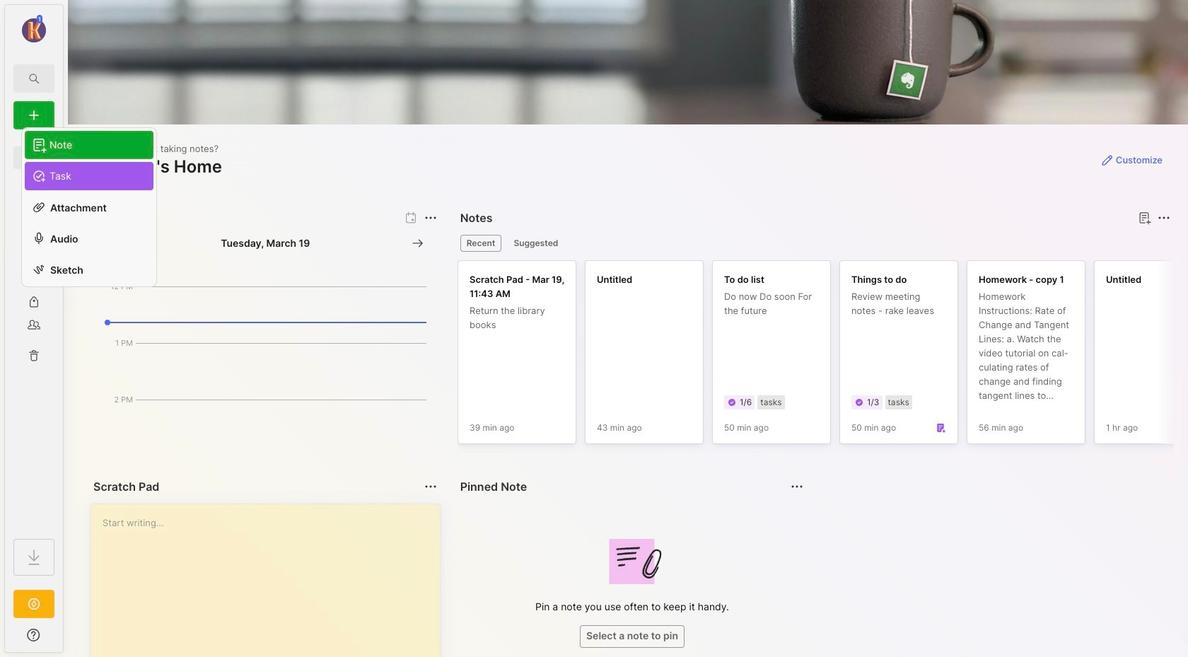 Task type: describe. For each thing, give the bounding box(es) containing it.
home image
[[27, 151, 41, 165]]

0 horizontal spatial more actions image
[[422, 478, 439, 495]]

upgrade image
[[25, 596, 42, 613]]

main element
[[0, 0, 68, 657]]

1 tab from the left
[[460, 235, 502, 252]]

1 vertical spatial more actions image
[[789, 478, 806, 495]]

1 horizontal spatial more actions image
[[1156, 209, 1173, 226]]

Start writing… text field
[[103, 504, 439, 657]]

0 vertical spatial more actions image
[[422, 209, 439, 226]]

Account field
[[5, 13, 63, 45]]

2 tab from the left
[[508, 235, 565, 252]]



Task type: locate. For each thing, give the bounding box(es) containing it.
1 horizontal spatial more actions image
[[789, 478, 806, 495]]

1 vertical spatial more actions image
[[422, 478, 439, 495]]

tree inside 'main' element
[[5, 138, 63, 526]]

row group
[[458, 260, 1189, 453]]

WHAT'S NEW field
[[5, 624, 63, 647]]

tab list
[[460, 235, 1169, 252]]

More actions field
[[421, 208, 441, 228], [1155, 208, 1174, 228], [421, 477, 441, 497], [788, 477, 808, 497]]

Choose date to view field
[[221, 236, 310, 250]]

0 vertical spatial more actions image
[[1156, 209, 1173, 226]]

click to expand image
[[62, 631, 73, 648]]

0 horizontal spatial tab
[[460, 235, 502, 252]]

edit search image
[[25, 70, 42, 87]]

tab
[[460, 235, 502, 252], [508, 235, 565, 252]]

more actions image
[[422, 209, 439, 226], [789, 478, 806, 495]]

note creation menu element
[[25, 128, 154, 190]]

0 horizontal spatial more actions image
[[422, 209, 439, 226]]

more actions image
[[1156, 209, 1173, 226], [422, 478, 439, 495]]

tree
[[5, 138, 63, 526]]

1 horizontal spatial tab
[[508, 235, 565, 252]]



Task type: vqa. For each thing, say whether or not it's contained in the screenshot.
tab
yes



